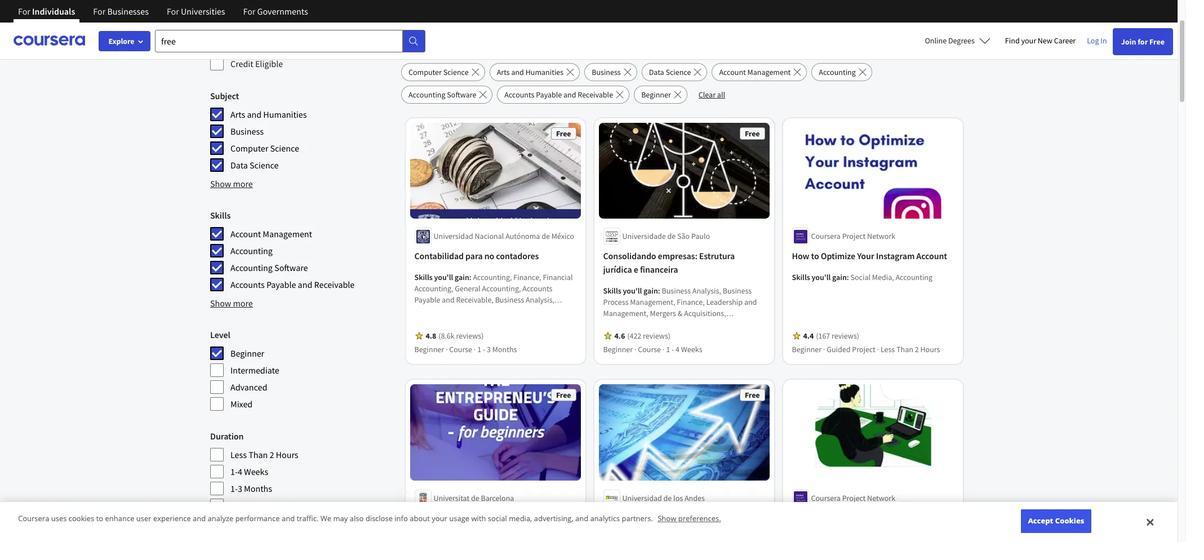 Task type: vqa. For each thing, say whether or not it's contained in the screenshot.
the Less
yes



Task type: locate. For each thing, give the bounding box(es) containing it.
business up accounts payable and receivable button
[[592, 67, 621, 77]]

weeks inside duration group
[[244, 466, 268, 477]]

you'll for consolidando empresas: estrutura jurídica e financeira
[[623, 286, 642, 296]]

: down the financeira
[[658, 286, 661, 296]]

gain
[[455, 272, 470, 283], [833, 272, 847, 283], [644, 286, 658, 296]]

partners.
[[622, 514, 653, 524]]

1 vertical spatial universidad
[[623, 493, 662, 503]]

you'll down optimize
[[812, 272, 831, 283]]

intermediate
[[231, 365, 279, 376]]

arts and humanities down subject
[[231, 109, 307, 120]]

1 vertical spatial payable
[[267, 279, 296, 290]]

· down 4.8 (8.6k reviews)
[[474, 345, 476, 355]]

1 vertical spatial management,
[[604, 309, 649, 319]]

how
[[792, 250, 810, 262]]

1 - from the left
[[483, 345, 486, 355]]

0 horizontal spatial arts and humanities
[[231, 109, 307, 120]]

months for 1-3 months
[[244, 483, 272, 494]]

coursera project network
[[812, 231, 896, 241], [812, 493, 896, 503]]

universidad for contabilidad
[[434, 231, 474, 241]]

4.4
[[804, 331, 814, 341]]

1 vertical spatial account management
[[231, 228, 312, 240]]

0 vertical spatial weeks
[[682, 345, 703, 355]]

universidade
[[623, 231, 666, 241]]

account management inside skills group
[[231, 228, 312, 240]]

reviews) for your
[[832, 331, 860, 341]]

0 vertical spatial coursera project network
[[812, 231, 896, 241]]

1 course from the left
[[450, 345, 473, 355]]

1 vertical spatial 1-
[[231, 483, 238, 494]]

computer science
[[409, 67, 469, 77], [231, 143, 299, 154]]

0 vertical spatial 2
[[915, 345, 919, 355]]

0 vertical spatial receivable
[[578, 90, 613, 100]]

2 · from the left
[[474, 345, 476, 355]]

beginner down data science button
[[641, 90, 671, 100]]

online degrees
[[925, 36, 975, 46]]

less right guided
[[881, 345, 895, 355]]

2 course from the left
[[638, 345, 661, 355]]

2 horizontal spatial you'll
[[812, 272, 831, 283]]

0 horizontal spatial software
[[275, 262, 308, 273]]

you'll for contabilidad para no contadores
[[435, 272, 454, 283]]

0 horizontal spatial arts
[[231, 109, 245, 120]]

universidad up partners.
[[623, 493, 662, 503]]

1 horizontal spatial 1
[[667, 345, 670, 355]]

1 vertical spatial weeks
[[244, 466, 268, 477]]

4 for from the left
[[243, 6, 256, 17]]

de left méxico
[[542, 231, 550, 241]]

0 horizontal spatial data
[[231, 159, 248, 171]]

course down 4.8 (8.6k reviews)
[[450, 345, 473, 355]]

your right find
[[1021, 36, 1036, 46]]

universidad up 'contabilidad'
[[434, 231, 474, 241]]

arts inside subject group
[[231, 109, 245, 120]]

1 vertical spatial computer
[[231, 143, 268, 154]]

management, up the mergers
[[631, 297, 676, 307]]

0 horizontal spatial accounts payable and receivable
[[231, 279, 355, 290]]

for left businesses
[[93, 6, 106, 17]]

arts
[[497, 67, 510, 77], [231, 109, 245, 120]]

accounting inside button
[[819, 67, 856, 77]]

arts down subject
[[231, 109, 245, 120]]

planning,
[[415, 318, 446, 328]]

the entrepreneur's guide for beginners link
[[415, 511, 577, 525]]

1 vertical spatial finance,
[[677, 297, 705, 307]]

0 horizontal spatial 3
[[238, 483, 242, 494]]

show more
[[210, 178, 253, 189], [210, 298, 253, 309]]

log in
[[1087, 36, 1107, 46]]

- down entrepreneurial
[[672, 345, 674, 355]]

finance, inside accounting, finance, financial accounting, general accounting, accounts payable and receivable, business analysis, financial analysis, operational analysis, planning, account management
[[514, 272, 542, 283]]

: left "social"
[[847, 272, 849, 283]]

3 reviews) from the left
[[832, 331, 860, 341]]

business down subject
[[231, 126, 264, 137]]

skills you'll gain : for consolidando
[[604, 286, 662, 296]]

1 horizontal spatial arts and humanities
[[497, 67, 564, 77]]

- down 4.8 (8.6k reviews)
[[483, 345, 486, 355]]

1- up 1-3 months
[[231, 466, 238, 477]]

2 horizontal spatial reviews)
[[832, 331, 860, 341]]

experience
[[153, 514, 191, 524]]

accounting inside button
[[409, 90, 446, 100]]

1 horizontal spatial you'll
[[623, 286, 642, 296]]

beginner inside button
[[641, 90, 671, 100]]

1- up 3-
[[231, 483, 238, 494]]

3 inside duration group
[[238, 483, 242, 494]]

0 horizontal spatial 4
[[238, 466, 242, 477]]

analyze
[[208, 514, 233, 524]]

0 vertical spatial computer science
[[409, 67, 469, 77]]

1 1- from the top
[[231, 466, 238, 477]]

4 down entrepreneurial
[[676, 345, 680, 355]]

1 vertical spatial humanities
[[263, 109, 307, 120]]

1 horizontal spatial :
[[658, 286, 661, 296]]

2 horizontal spatial management
[[748, 67, 791, 77]]

join for free
[[1121, 37, 1165, 47]]

duration group
[[210, 429, 395, 513]]

business button
[[585, 63, 637, 81]]

data science
[[649, 67, 691, 77], [231, 159, 279, 171]]

for for businesses
[[93, 6, 106, 17]]

0 horizontal spatial than
[[249, 449, 268, 460]]

for up by
[[243, 6, 256, 17]]

account management
[[719, 67, 791, 77], [231, 228, 312, 240]]

0 vertical spatial payable
[[536, 90, 562, 100]]

for for universities
[[167, 6, 179, 17]]

accept
[[1028, 516, 1054, 526]]

0 horizontal spatial 2
[[270, 449, 274, 460]]

0 vertical spatial 1-
[[231, 466, 238, 477]]

for
[[18, 6, 30, 17], [93, 6, 106, 17], [167, 6, 179, 17], [243, 6, 256, 17]]

management, up regulations
[[604, 309, 649, 319]]

0 vertical spatial universidad
[[434, 231, 474, 241]]

beginner down 4.8
[[415, 345, 444, 355]]

accounting, down 'contabilidad'
[[415, 284, 454, 294]]

skills you'll gain : for contabilidad
[[415, 272, 473, 283]]

eligible
[[255, 58, 283, 69]]

for right join
[[1138, 37, 1148, 47]]

for left individuals
[[18, 6, 30, 17]]

1 coursera project network from the top
[[812, 231, 896, 241]]

finance,
[[514, 272, 542, 283], [677, 297, 705, 307], [697, 331, 725, 341]]

2 for from the left
[[93, 6, 106, 17]]

business inside subject group
[[231, 126, 264, 137]]

account inside button
[[719, 67, 746, 77]]

2 vertical spatial payable
[[415, 295, 441, 305]]

beginner
[[641, 90, 671, 100], [415, 345, 444, 355], [604, 345, 633, 355], [792, 345, 822, 355], [231, 348, 264, 359]]

data science inside subject group
[[231, 159, 279, 171]]

1 show more from the top
[[210, 178, 253, 189]]

gain left "social"
[[833, 272, 847, 283]]

level group
[[210, 328, 395, 411]]

for left "free" on the left top of the page
[[477, 23, 496, 43]]

universidade de são paulo
[[623, 231, 710, 241]]

3 down operational
[[487, 345, 491, 355]]

software
[[447, 90, 476, 100], [275, 262, 308, 273]]

reviews) up guided
[[832, 331, 860, 341]]

paulo
[[692, 231, 710, 241]]

humanities up accounts payable and receivable button
[[526, 67, 564, 77]]

1 vertical spatial less
[[231, 449, 247, 460]]

de for fundamentos de finanzas empresariales
[[664, 493, 672, 503]]

1 horizontal spatial skills you'll gain :
[[604, 286, 662, 296]]

2 show more button from the top
[[210, 296, 253, 310]]

business up operational
[[495, 295, 524, 305]]

account inside accounting, finance, financial accounting, general accounting, accounts payable and receivable, business analysis, financial analysis, operational analysis, planning, account management
[[448, 318, 474, 328]]

1 horizontal spatial computer science
[[409, 67, 469, 77]]

than
[[897, 345, 914, 355], [249, 449, 268, 460]]

for individuals
[[18, 6, 75, 17]]

for businesses
[[93, 6, 149, 17]]

· down (422
[[635, 345, 637, 355]]

2 vertical spatial months
[[244, 500, 272, 511]]

reviews)
[[457, 331, 484, 341], [643, 331, 671, 341], [832, 331, 860, 341]]

humanities down 'eligible'
[[263, 109, 307, 120]]

accounts payable and receivable
[[505, 90, 613, 100], [231, 279, 355, 290]]

weeks up 1-3 months
[[244, 466, 268, 477]]

for right guide on the bottom of the page
[[513, 512, 524, 523]]

more
[[233, 178, 253, 189], [233, 298, 253, 309]]

show more button for data
[[210, 177, 253, 190]]

1 vertical spatial computer science
[[231, 143, 299, 154]]

governments
[[257, 6, 308, 17]]

1 horizontal spatial hours
[[921, 345, 941, 355]]

analysis, up leadership
[[693, 286, 722, 296]]

de left são
[[668, 231, 676, 241]]

accounts payable and receivable button
[[497, 86, 630, 104]]

1 horizontal spatial account management
[[719, 67, 791, 77]]

finance, down contadores
[[514, 272, 542, 283]]

2 - from the left
[[672, 345, 674, 355]]

receivable inside button
[[578, 90, 613, 100]]

de up with at left bottom
[[471, 493, 480, 503]]

new
[[1038, 36, 1053, 46]]

months up performance
[[244, 500, 272, 511]]

1- for 3
[[231, 483, 238, 494]]

your right the
[[432, 514, 447, 524]]

more for data
[[233, 178, 253, 189]]

estrutura
[[700, 250, 735, 262]]

instagram
[[877, 250, 915, 262]]

1 vertical spatial skills you'll gain :
[[604, 286, 662, 296]]

accept cookies button
[[1021, 510, 1092, 533]]

financial
[[543, 272, 573, 283], [415, 306, 445, 316]]

0 horizontal spatial to
[[96, 514, 103, 524]]

1 horizontal spatial gain
[[644, 286, 658, 296]]

reviews) up beginner · course · 1 - 3 months
[[457, 331, 484, 341]]

0 vertical spatial hours
[[921, 345, 941, 355]]

0 vertical spatial humanities
[[526, 67, 564, 77]]

cookies
[[69, 514, 94, 524]]

negotiation,
[[604, 342, 644, 352]]

0 vertical spatial show
[[210, 178, 231, 189]]

3 for from the left
[[167, 6, 179, 17]]

less up "1-4 weeks"
[[231, 449, 247, 460]]

accounting software
[[409, 90, 476, 100], [231, 262, 308, 273]]

and
[[511, 67, 524, 77], [564, 90, 576, 100], [247, 109, 262, 120], [298, 279, 312, 290], [442, 295, 455, 305], [745, 297, 757, 307], [644, 320, 657, 330], [730, 320, 743, 330], [193, 514, 206, 524], [282, 514, 295, 524], [575, 514, 588, 524]]

None search field
[[155, 30, 426, 52]]

you'll down 'contabilidad'
[[435, 272, 454, 283]]

0 horizontal spatial 1
[[478, 345, 482, 355]]

1 vertical spatial 2
[[270, 449, 274, 460]]

banner navigation
[[9, 0, 317, 31]]

to right cookies
[[96, 514, 103, 524]]

accounts inside accounting, finance, financial accounting, general accounting, accounts payable and receivable, business analysis, financial analysis, operational analysis, planning, account management
[[523, 284, 553, 294]]

0 vertical spatial software
[[447, 90, 476, 100]]

2 reviews) from the left
[[643, 331, 671, 341]]

0 vertical spatial 3
[[487, 345, 491, 355]]

1 horizontal spatial 4
[[676, 345, 680, 355]]

beginner inside level group
[[231, 348, 264, 359]]

0 horizontal spatial payable
[[267, 279, 296, 290]]

operational
[[477, 306, 516, 316]]

accounts
[[505, 90, 535, 100], [231, 279, 265, 290], [523, 284, 553, 294]]

0 horizontal spatial reviews)
[[457, 331, 484, 341]]

business
[[592, 67, 621, 77], [231, 126, 264, 137], [662, 286, 691, 296], [723, 286, 752, 296], [495, 295, 524, 305]]

0 vertical spatial more
[[233, 178, 253, 189]]

1 show more button from the top
[[210, 177, 253, 190]]

payable inside accounts payable and receivable button
[[536, 90, 562, 100]]

entrepreneur's
[[431, 512, 488, 523]]

0 horizontal spatial computer
[[231, 143, 268, 154]]

1 horizontal spatial data science
[[649, 67, 691, 77]]

months for 3-6 months
[[244, 500, 272, 511]]

: up general in the bottom of the page
[[470, 272, 472, 283]]

0 horizontal spatial accounting software
[[231, 262, 308, 273]]

0 vertical spatial project
[[843, 231, 866, 241]]

analysis, down receivable,
[[446, 306, 475, 316]]

:
[[470, 272, 472, 283], [847, 272, 849, 283], [658, 286, 661, 296]]

subject
[[210, 90, 239, 101]]

more for accounts
[[233, 298, 253, 309]]

0 horizontal spatial account management
[[231, 228, 312, 240]]

traffic.
[[297, 514, 319, 524]]

no
[[485, 250, 495, 262]]

2 1- from the top
[[231, 483, 238, 494]]

financial down méxico
[[543, 272, 573, 283]]

1 vertical spatial show more button
[[210, 296, 253, 310]]

weeks
[[682, 345, 703, 355], [244, 466, 268, 477]]

1 vertical spatial show
[[210, 298, 231, 309]]

de left los
[[664, 493, 672, 503]]

0 vertical spatial accounting software
[[409, 90, 476, 100]]

contabilidad
[[415, 250, 464, 262]]

than inside duration group
[[249, 449, 268, 460]]

· down (8.6k
[[446, 345, 448, 355]]

accounts inside skills group
[[231, 279, 265, 290]]

"free"
[[499, 23, 541, 43]]

course down 4.6 (422 reviews)
[[638, 345, 661, 355]]

show
[[210, 178, 231, 189], [210, 298, 231, 309], [658, 514, 676, 524]]

finance, up learning,
[[697, 331, 725, 341]]

beginner down 4.4
[[792, 345, 822, 355]]

2 horizontal spatial payable
[[536, 90, 562, 100]]

finance, up &
[[677, 297, 705, 307]]

mergers
[[650, 309, 677, 319]]

software inside button
[[447, 90, 476, 100]]

accounts inside button
[[505, 90, 535, 100]]

for governments
[[243, 6, 308, 17]]

computer inside button
[[409, 67, 442, 77]]

1 reviews) from the left
[[457, 331, 484, 341]]

and inside skills group
[[298, 279, 312, 290]]

computer
[[409, 67, 442, 77], [231, 143, 268, 154]]

-
[[483, 345, 486, 355], [672, 345, 674, 355]]

and inside accounting, finance, financial accounting, general accounting, accounts payable and receivable, business analysis, financial analysis, operational analysis, planning, account management
[[442, 295, 455, 305]]

0 horizontal spatial you'll
[[435, 272, 454, 283]]

hours inside duration group
[[276, 449, 298, 460]]

mixed
[[231, 398, 253, 410]]

network
[[868, 231, 896, 241], [868, 493, 896, 503]]

analysis,
[[693, 286, 722, 296], [526, 295, 555, 305], [446, 306, 475, 316], [517, 306, 546, 316]]

0 vertical spatial than
[[897, 345, 914, 355]]

0 vertical spatial accounts payable and receivable
[[505, 90, 613, 100]]

arts down "free" on the left top of the page
[[497, 67, 510, 77]]

1 horizontal spatial accounting software
[[409, 90, 476, 100]]

· down entrepreneurial
[[663, 345, 665, 355]]

months down operational
[[493, 345, 517, 355]]

0 vertical spatial data
[[649, 67, 664, 77]]

reviews) up beginner · course · 1 - 4 weeks
[[643, 331, 671, 341]]

0 vertical spatial network
[[868, 231, 896, 241]]

4
[[676, 345, 680, 355], [238, 466, 242, 477]]

· right guided
[[878, 345, 880, 355]]

for left 'universities'
[[167, 6, 179, 17]]

3 up 6 at bottom left
[[238, 483, 242, 494]]

4 · from the left
[[663, 345, 665, 355]]

6 · from the left
[[878, 345, 880, 355]]

1 vertical spatial coursera project network
[[812, 493, 896, 503]]

1 vertical spatial management
[[263, 228, 312, 240]]

1 down 4.8 (8.6k reviews)
[[478, 345, 482, 355]]

1 horizontal spatial humanities
[[526, 67, 564, 77]]

2 inside duration group
[[270, 449, 274, 460]]

·
[[446, 345, 448, 355], [474, 345, 476, 355], [635, 345, 637, 355], [663, 345, 665, 355], [824, 345, 826, 355], [878, 345, 880, 355]]

project
[[843, 231, 866, 241], [853, 345, 876, 355], [843, 493, 866, 503]]

gain down the financeira
[[644, 286, 658, 296]]

e
[[634, 264, 639, 275]]

your
[[1021, 36, 1036, 46], [432, 514, 447, 524]]

disclose
[[366, 514, 393, 524]]

1 vertical spatial 3
[[238, 483, 242, 494]]

management,
[[631, 297, 676, 307], [604, 309, 649, 319]]

1 vertical spatial network
[[868, 493, 896, 503]]

beginner down 4.6
[[604, 345, 633, 355]]

2 more from the top
[[233, 298, 253, 309]]

: for no
[[470, 272, 472, 283]]

1 for from the left
[[18, 6, 30, 17]]

less inside duration group
[[231, 449, 247, 460]]

months up 3-6 months
[[244, 483, 272, 494]]

0 horizontal spatial data science
[[231, 159, 279, 171]]

3 · from the left
[[635, 345, 637, 355]]

receivable
[[578, 90, 613, 100], [314, 279, 355, 290]]

arts and humanities up accounts payable and receivable button
[[497, 67, 564, 77]]

2 show more from the top
[[210, 298, 253, 309]]

you'll up process
[[623, 286, 642, 296]]

universitat
[[434, 493, 470, 503]]

payable
[[536, 90, 562, 100], [267, 279, 296, 290], [415, 295, 441, 305]]

humanities
[[526, 67, 564, 77], [263, 109, 307, 120]]

beginner up the intermediate
[[231, 348, 264, 359]]

1 vertical spatial 4
[[238, 466, 242, 477]]

0 vertical spatial management
[[748, 67, 791, 77]]

weeks down entrepreneurial
[[682, 345, 703, 355]]

1 vertical spatial coursera
[[812, 493, 841, 503]]

1 horizontal spatial payable
[[415, 295, 441, 305]]

1 vertical spatial data
[[231, 159, 248, 171]]

0 horizontal spatial gain
[[455, 272, 470, 283]]

gain up general in the bottom of the page
[[455, 272, 470, 283]]

months
[[493, 345, 517, 355], [244, 483, 272, 494], [244, 500, 272, 511]]

0 vertical spatial your
[[1021, 36, 1036, 46]]

1 1 from the left
[[478, 345, 482, 355]]

2 1 from the left
[[667, 345, 670, 355]]

contabilidad para no contadores link
[[415, 249, 577, 263]]

course
[[450, 345, 473, 355], [638, 345, 661, 355]]

financial up planning, at the bottom left of page
[[415, 306, 445, 316]]

accounting, down 'contabilidad para no contadores' link
[[473, 272, 512, 283]]

1 down entrepreneurial
[[667, 345, 670, 355]]

universities
[[181, 6, 225, 17]]

payable inside skills group
[[267, 279, 296, 290]]

0 vertical spatial financial
[[543, 272, 573, 283]]

0 vertical spatial skills you'll gain :
[[415, 272, 473, 283]]

skills you'll gain : up process
[[604, 286, 662, 296]]

2 vertical spatial coursera
[[18, 514, 49, 524]]

beginner for how to optimize your instagram account
[[792, 345, 822, 355]]

1 vertical spatial to
[[96, 514, 103, 524]]

computer science inside button
[[409, 67, 469, 77]]

and inside subject group
[[247, 109, 262, 120]]

1 more from the top
[[233, 178, 253, 189]]

· down (167
[[824, 345, 826, 355]]

payable inside accounting, finance, financial accounting, general accounting, accounts payable and receivable, business analysis, financial analysis, operational analysis, planning, account management
[[415, 295, 441, 305]]

show more for accounts payable and receivable
[[210, 298, 253, 309]]

data science inside button
[[649, 67, 691, 77]]

course for jurídica
[[638, 345, 661, 355]]

skills you'll gain : down 'contabilidad'
[[415, 272, 473, 283]]

0 vertical spatial account management
[[719, 67, 791, 77]]

to right how
[[812, 250, 820, 262]]

1 vertical spatial than
[[249, 449, 268, 460]]

4 up 1-3 months
[[238, 466, 242, 477]]

2 network from the top
[[868, 493, 896, 503]]

business up leadership
[[723, 286, 752, 296]]



Task type: describe. For each thing, give the bounding box(es) containing it.
5 · from the left
[[824, 345, 826, 355]]

accounting software inside skills group
[[231, 262, 308, 273]]

cookies
[[1055, 516, 1085, 526]]

4 inside duration group
[[238, 466, 242, 477]]

consolidando empresas: estrutura jurídica e financeira link
[[604, 249, 765, 276]]

subject group
[[210, 89, 395, 172]]

find your new career
[[1005, 36, 1076, 46]]

andes
[[685, 493, 705, 503]]

de for consolidando empresas: estrutura jurídica e financeira
[[668, 231, 676, 241]]

2 horizontal spatial gain
[[833, 272, 847, 283]]

clear
[[699, 90, 716, 100]]

skills you'll gain : social media, accounting
[[792, 272, 933, 283]]

computer inside subject group
[[231, 143, 268, 154]]

fundamentos
[[604, 512, 656, 523]]

gain for no
[[455, 272, 470, 283]]

duration
[[210, 431, 244, 442]]

join
[[1121, 37, 1136, 47]]

accounting, finance, financial accounting, general accounting, accounts payable and receivable, business analysis, financial analysis, operational analysis, planning, account management
[[415, 272, 573, 328]]

strategy
[[701, 320, 728, 330]]

log
[[1087, 36, 1099, 46]]

1 horizontal spatial than
[[897, 345, 914, 355]]

accounts payable and receivable inside skills group
[[231, 279, 355, 290]]

109
[[401, 23, 425, 43]]

compliance,
[[658, 320, 700, 330]]

fundamentos de finanzas empresariales
[[604, 512, 759, 523]]

computer science inside subject group
[[231, 143, 299, 154]]

1 horizontal spatial 3
[[487, 345, 491, 355]]

for for individuals
[[18, 6, 30, 17]]

show for accounts
[[210, 298, 231, 309]]

1 for contadores
[[478, 345, 482, 355]]

receivable,
[[457, 295, 494, 305]]

guide
[[490, 512, 511, 523]]

media,
[[509, 514, 532, 524]]

we
[[321, 514, 331, 524]]

universidad for fundamentos
[[623, 493, 662, 503]]

méxico
[[552, 231, 575, 241]]

4.8
[[426, 331, 437, 341]]

1 network from the top
[[868, 231, 896, 241]]

4.6 (422 reviews)
[[615, 331, 671, 341]]

clear all button
[[692, 86, 732, 104]]

leadership
[[707, 297, 743, 307]]

1 horizontal spatial to
[[812, 250, 820, 262]]

business inside accounting, finance, financial accounting, general accounting, accounts payable and receivable, business analysis, financial analysis, operational analysis, planning, account management
[[495, 295, 524, 305]]

log in link
[[1082, 34, 1113, 47]]

show more button for accounts
[[210, 296, 253, 310]]

course for contadores
[[450, 345, 473, 355]]

1 · from the left
[[446, 345, 448, 355]]

guided
[[827, 345, 851, 355]]

(8.6k
[[439, 331, 455, 341]]

credit eligible
[[231, 58, 283, 69]]

skills inside group
[[210, 210, 231, 221]]

de down universidad de los andes
[[658, 512, 668, 523]]

account management inside button
[[719, 67, 791, 77]]

humanities inside button
[[526, 67, 564, 77]]

show more for data science
[[210, 178, 253, 189]]

individuals
[[32, 6, 75, 17]]

0 vertical spatial less
[[881, 345, 895, 355]]

explore
[[108, 36, 134, 46]]

management inside skills group
[[263, 228, 312, 240]]

analysis, down contadores
[[526, 295, 555, 305]]

beginner for contabilidad para no contadores
[[415, 345, 444, 355]]

3-6 months
[[231, 500, 272, 511]]

arts and humanities inside subject group
[[231, 109, 307, 120]]

gain for estrutura
[[644, 286, 658, 296]]

financeira
[[640, 264, 679, 275]]

2 coursera project network from the top
[[812, 493, 896, 503]]

skills group
[[210, 209, 395, 292]]

preferences.
[[678, 514, 721, 524]]

how to optimize your instagram account
[[792, 250, 948, 262]]

beginners
[[526, 512, 564, 523]]

contabilidad para no contadores
[[415, 250, 539, 262]]

business inside the business button
[[592, 67, 621, 77]]

de for the entrepreneur's guide for beginners
[[471, 493, 480, 503]]

2 horizontal spatial :
[[847, 272, 849, 283]]

level
[[210, 329, 230, 340]]

uses
[[51, 514, 67, 524]]

0 vertical spatial management,
[[631, 297, 676, 307]]

learning,
[[696, 342, 727, 352]]

operations,
[[604, 331, 642, 341]]

credit
[[231, 58, 253, 69]]

coursera image
[[14, 32, 85, 50]]

beginner · guided project · less than 2 hours
[[792, 345, 941, 355]]

social
[[851, 272, 871, 283]]

software inside skills group
[[275, 262, 308, 273]]

the entrepreneur's guide for beginners
[[415, 512, 564, 523]]

accounts payable and receivable inside accounts payable and receivable button
[[505, 90, 613, 100]]

contadores
[[496, 250, 539, 262]]

2 vertical spatial finance,
[[697, 331, 725, 341]]

2 vertical spatial project
[[843, 493, 866, 503]]

1 horizontal spatial 2
[[915, 345, 919, 355]]

show for data
[[210, 178, 231, 189]]

join for free link
[[1113, 28, 1173, 55]]

receivable inside skills group
[[314, 279, 355, 290]]

explore button
[[99, 31, 150, 51]]

accounting software button
[[401, 86, 493, 104]]

beginner for consolidando empresas: estrutura jurídica e financeira
[[604, 345, 633, 355]]

beginner · course · 1 - 4 weeks
[[604, 345, 703, 355]]

business analysis, business process management, finance, leadership and management, mergers & acquisitions, regulations and compliance, strategy and operations, entrepreneurial finance, negotiation, reinforcement learning, accounting
[[604, 286, 765, 352]]

find your new career link
[[1000, 34, 1082, 48]]

1 for jurídica
[[667, 345, 670, 355]]

filter by
[[210, 23, 249, 37]]

consolidando
[[604, 250, 657, 262]]

user
[[136, 514, 151, 524]]

finanzas
[[669, 512, 703, 523]]

(167
[[816, 331, 831, 341]]

reviews) for jurídica
[[643, 331, 671, 341]]

0 horizontal spatial your
[[432, 514, 447, 524]]

analysis, inside business analysis, business process management, finance, leadership and management, mergers & acquisitions, regulations and compliance, strategy and operations, entrepreneurial finance, negotiation, reinforcement learning, accounting
[[693, 286, 722, 296]]

online degrees button
[[916, 28, 1000, 53]]

1 horizontal spatial financial
[[543, 272, 573, 283]]

1 horizontal spatial for
[[513, 512, 524, 523]]

accounting, up operational
[[482, 284, 521, 294]]

humanities inside subject group
[[263, 109, 307, 120]]

may
[[333, 514, 348, 524]]

- for contadores
[[483, 345, 486, 355]]

What do you want to learn? text field
[[155, 30, 403, 52]]

empresas:
[[658, 250, 698, 262]]

data inside subject group
[[231, 159, 248, 171]]

1 vertical spatial financial
[[415, 306, 445, 316]]

for for governments
[[243, 6, 256, 17]]

(422
[[628, 331, 642, 341]]

arts and humanities inside arts and humanities button
[[497, 67, 564, 77]]

reviews) for contadores
[[457, 331, 484, 341]]

data science button
[[642, 63, 708, 81]]

management inside button
[[748, 67, 791, 77]]

2 horizontal spatial for
[[1138, 37, 1148, 47]]

6
[[238, 500, 242, 511]]

advanced
[[231, 382, 267, 393]]

0 horizontal spatial for
[[477, 23, 496, 43]]

filter
[[210, 23, 235, 37]]

also
[[350, 514, 364, 524]]

1- for 4
[[231, 466, 238, 477]]

coursera uses cookies to enhance user experience and analyze performance and traffic. we may also disclose info about your usage with social media, advertising, and analytics partners. show preferences.
[[18, 514, 721, 524]]

para
[[466, 250, 483, 262]]

1 horizontal spatial weeks
[[682, 345, 703, 355]]

account management button
[[712, 63, 807, 81]]

: for estrutura
[[658, 286, 661, 296]]

management inside accounting, finance, financial accounting, general accounting, accounts payable and receivable, business analysis, financial analysis, operational analysis, planning, account management
[[476, 318, 519, 328]]

universitat de barcelona
[[434, 493, 515, 503]]

accept cookies
[[1028, 516, 1085, 526]]

the
[[415, 512, 429, 523]]

1 horizontal spatial your
[[1021, 36, 1036, 46]]

entrepreneurial
[[644, 331, 695, 341]]

accounting inside business analysis, business process management, finance, leadership and management, mergers & acquisitions, regulations and compliance, strategy and operations, entrepreneurial finance, negotiation, reinforcement learning, accounting
[[728, 342, 765, 352]]

0 vertical spatial months
[[493, 345, 517, 355]]

empresariales
[[705, 512, 759, 523]]

acquisitions,
[[684, 309, 727, 319]]

são
[[678, 231, 690, 241]]

- for jurídica
[[672, 345, 674, 355]]

accounting software inside button
[[409, 90, 476, 100]]

enhance
[[105, 514, 134, 524]]

arts inside button
[[497, 67, 510, 77]]

2 vertical spatial show
[[658, 514, 676, 524]]

advertising,
[[534, 514, 574, 524]]

beginner · course · 1 - 3 months
[[415, 345, 517, 355]]

analysis, right operational
[[517, 306, 546, 316]]

results
[[428, 23, 474, 43]]

business up &
[[662, 286, 691, 296]]

data inside button
[[649, 67, 664, 77]]

0 vertical spatial coursera
[[812, 231, 841, 241]]

beginner button
[[634, 86, 687, 104]]

3-
[[231, 500, 238, 511]]

account inside skills group
[[231, 228, 261, 240]]

1 vertical spatial project
[[853, 345, 876, 355]]

find
[[1005, 36, 1020, 46]]

universidad de los andes
[[623, 493, 705, 503]]

109 results for "free"
[[401, 23, 541, 43]]



